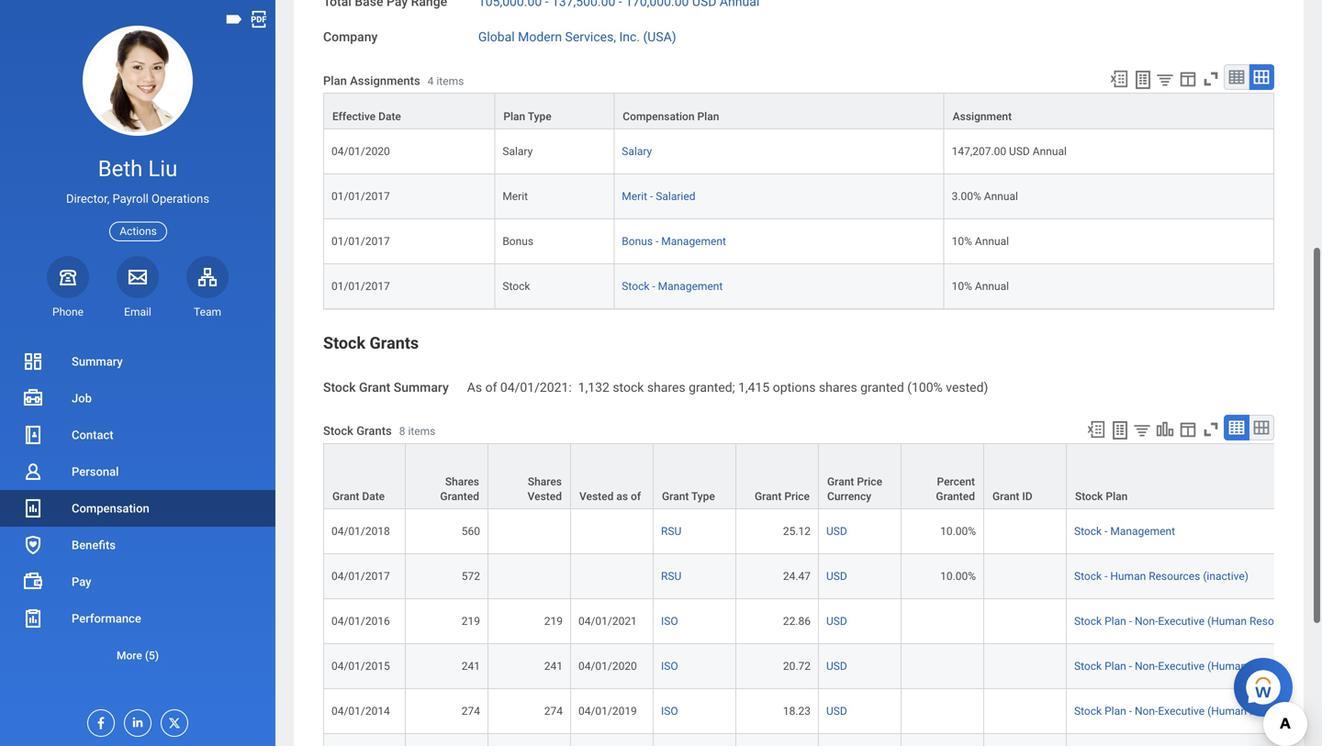 Task type: describe. For each thing, give the bounding box(es) containing it.
2 salary from the left
[[622, 145, 652, 158]]

shares granted
[[440, 476, 479, 503]]

contact link
[[0, 417, 276, 454]]

granted
[[861, 380, 904, 395]]

stock plan - non-executive (human resources - ma link for 18.23
[[1075, 705, 1323, 718]]

3.00%
[[952, 190, 982, 203]]

contact
[[72, 428, 114, 442]]

personal link
[[0, 454, 276, 490]]

01/01/2017 for stock
[[332, 280, 390, 293]]

pay
[[72, 575, 91, 589]]

management for bonus
[[662, 235, 726, 248]]

contact image
[[22, 424, 44, 446]]

type for plan type
[[528, 110, 552, 123]]

stock grant summary element
[[467, 369, 989, 397]]

toolbar for plan assignments
[[1101, 64, 1275, 93]]

items for grants
[[408, 425, 436, 438]]

grant id
[[993, 490, 1033, 503]]

iso link for 04/01/2021
[[661, 615, 678, 628]]

global modern services, inc. (usa)
[[478, 30, 677, 45]]

bonus for bonus
[[503, 235, 534, 248]]

22.86
[[783, 615, 811, 628]]

director, payroll operations
[[66, 192, 209, 206]]

12 row from the top
[[323, 735, 1323, 747]]

usd for 22.86
[[827, 615, 848, 628]]

benefits image
[[22, 535, 44, 557]]

beth liu
[[98, 156, 178, 182]]

percent granted
[[936, 476, 975, 503]]

phone
[[52, 306, 84, 319]]

more
[[117, 650, 142, 663]]

(human for 20.72
[[1208, 660, 1247, 673]]

8
[[399, 425, 405, 438]]

as of 04/01/2021:  1,132 stock shares granted; 1,415 options shares granted (100% vested)
[[467, 380, 989, 395]]

stock plan button
[[1067, 444, 1323, 509]]

4 row from the top
[[323, 220, 1275, 265]]

1 219 from the left
[[462, 615, 480, 628]]

expand table image for table image on the top of the page
[[1253, 68, 1271, 86]]

compensation for compensation
[[72, 502, 149, 516]]

1,415
[[739, 380, 770, 395]]

operations
[[152, 192, 209, 206]]

compensation for compensation plan
[[623, 110, 695, 123]]

iso for 04/01/2021
[[661, 615, 678, 628]]

grant price button
[[737, 444, 818, 509]]

as
[[617, 490, 628, 503]]

4
[[428, 75, 434, 88]]

view team image
[[197, 266, 219, 288]]

row containing 04/01/2015
[[323, 645, 1323, 690]]

linkedin image
[[125, 711, 145, 730]]

grant price currency
[[828, 476, 883, 503]]

assignment
[[953, 110, 1012, 123]]

1 241 from the left
[[462, 660, 480, 673]]

2 241 from the left
[[544, 660, 563, 673]]

beth
[[98, 156, 143, 182]]

04/01/2016
[[332, 615, 390, 628]]

click to view/edit grid preferences image
[[1178, 69, 1199, 89]]

resources for 22.86
[[1250, 615, 1302, 628]]

list containing summary
[[0, 344, 276, 674]]

vested as of
[[580, 490, 641, 503]]

date for effective date
[[379, 110, 401, 123]]

of inside popup button
[[631, 490, 641, 503]]

20.72
[[783, 660, 811, 673]]

rsu link for 24.47
[[661, 570, 682, 583]]

benefits
[[72, 539, 116, 552]]

04/01/2018
[[332, 525, 390, 538]]

iso for 04/01/2019
[[661, 705, 678, 718]]

granted;
[[689, 380, 735, 395]]

grants for stock grants
[[370, 334, 419, 353]]

summary link
[[0, 344, 276, 380]]

stock plan - non-executive (human resources - ma for 18.23
[[1075, 705, 1323, 718]]

0 horizontal spatial stock - management link
[[622, 276, 723, 293]]

row containing shares granted
[[323, 444, 1323, 511]]

2 219 from the left
[[544, 615, 563, 628]]

effective date
[[332, 110, 401, 123]]

services,
[[565, 30, 616, 45]]

shares granted column header
[[406, 444, 489, 511]]

grants for stock grants 8 items
[[357, 424, 392, 438]]

04/01/2019
[[579, 705, 637, 718]]

management inside stock grants group
[[1111, 525, 1176, 538]]

10.00% for stock - management
[[941, 525, 976, 538]]

usd for 18.23
[[827, 705, 848, 718]]

(inactive)
[[1204, 570, 1249, 583]]

1 salary from the left
[[503, 145, 533, 158]]

human
[[1111, 570, 1146, 583]]

04/01/2015
[[332, 660, 390, 673]]

bonus - management link
[[622, 231, 726, 248]]

iso link for 04/01/2019
[[661, 705, 678, 718]]

phone beth liu element
[[47, 305, 89, 320]]

assignment button
[[945, 94, 1274, 129]]

non- for 18.23
[[1135, 705, 1159, 718]]

percent granted column header
[[902, 444, 985, 511]]

plan assignments 4 items
[[323, 74, 464, 88]]

payroll
[[113, 192, 149, 206]]

merit for merit - salaried
[[622, 190, 648, 203]]

04/01/2017
[[332, 570, 390, 583]]

non- for 20.72
[[1135, 660, 1159, 673]]

10% annual for bonus - management
[[952, 235, 1009, 248]]

stock grant summary
[[323, 380, 449, 395]]

global
[[478, 30, 515, 45]]

shares granted button
[[406, 444, 488, 509]]

personal image
[[22, 461, 44, 483]]

more (5) button
[[0, 637, 276, 674]]

executive for 20.72
[[1159, 660, 1205, 673]]

modern
[[518, 30, 562, 45]]

non- for 22.86
[[1135, 615, 1159, 628]]

grant date
[[332, 490, 385, 503]]

vested inside column header
[[580, 490, 614, 503]]

id
[[1023, 490, 1033, 503]]

vested)
[[946, 380, 989, 395]]

stock grants group
[[323, 333, 1323, 747]]

stock - management for stock - management link within the stock grants group
[[1075, 525, 1176, 538]]

liu
[[148, 156, 178, 182]]

grant type column header
[[654, 444, 737, 511]]

grant price currency column header
[[819, 444, 902, 511]]

vested as of button
[[571, 444, 653, 509]]

stock grants
[[323, 334, 419, 353]]

stock plan - non-executive (human resources - ma for 20.72
[[1075, 660, 1323, 673]]

executive for 18.23
[[1159, 705, 1205, 718]]

stock plan - non-executive (human resources - ma for 22.86
[[1075, 615, 1323, 628]]

grant price
[[755, 490, 810, 503]]

export to worksheets image for grants
[[1110, 420, 1132, 442]]

usd for 24.47
[[827, 570, 848, 583]]

ma for 22.86
[[1310, 615, 1323, 628]]

summary inside stock grants group
[[394, 380, 449, 395]]

select to filter grid data image for grants
[[1133, 420, 1153, 440]]

as
[[467, 380, 482, 395]]

merit for merit
[[503, 190, 528, 203]]

stock grants 8 items
[[323, 424, 436, 438]]

grant date column header
[[323, 444, 406, 511]]

export to excel image for grants
[[1087, 420, 1107, 440]]

global modern services, inc. (usa) link
[[478, 26, 677, 45]]

1 shares from the left
[[647, 380, 686, 395]]

ma for 18.23
[[1310, 705, 1323, 718]]

147,207.00 usd annual
[[952, 145, 1067, 158]]

stock
[[613, 380, 644, 395]]

type for grant type
[[692, 490, 715, 503]]

email
[[124, 306, 151, 319]]

10.00% for stock - human resources (inactive)
[[941, 570, 976, 583]]

0 horizontal spatial 04/01/2020
[[332, 145, 390, 158]]

performance
[[72, 612, 141, 626]]

of inside stock grant summary "element"
[[486, 380, 497, 395]]

fullscreen image inside stock grants group
[[1201, 420, 1222, 440]]

percent granted button
[[902, 444, 984, 509]]

phone button
[[47, 256, 89, 320]]

usd for 20.72
[[827, 660, 848, 673]]

team link
[[186, 256, 229, 320]]

management for stock
[[658, 280, 723, 293]]

grant date button
[[324, 444, 405, 509]]

stock - human resources (inactive)
[[1075, 570, 1249, 583]]

10% for stock - management
[[952, 280, 973, 293]]

stock plan - non-executive (human resources - ma link for 22.86
[[1075, 615, 1323, 628]]

2 shares from the left
[[819, 380, 858, 395]]

stock - management link inside stock grants group
[[1075, 525, 1176, 538]]

summary inside navigation pane region
[[72, 355, 123, 369]]

price for grant price
[[785, 490, 810, 503]]

(human for 18.23
[[1208, 705, 1247, 718]]



Task type: vqa. For each thing, say whether or not it's contained in the screenshot.


Task type: locate. For each thing, give the bounding box(es) containing it.
merit down plan type
[[503, 190, 528, 203]]

items inside stock grants 8 items
[[408, 425, 436, 438]]

0 vertical spatial compensation
[[623, 110, 695, 123]]

items
[[437, 75, 464, 88], [408, 425, 436, 438]]

1 horizontal spatial bonus
[[622, 235, 653, 248]]

compensation plan
[[623, 110, 720, 123]]

2 vertical spatial (human
[[1208, 705, 1247, 718]]

granted down the percent
[[936, 490, 975, 503]]

2 10% annual from the top
[[952, 280, 1009, 293]]

2 ma from the top
[[1310, 660, 1323, 673]]

currency
[[828, 490, 872, 503]]

summary image
[[22, 351, 44, 373]]

1 vertical spatial of
[[631, 490, 641, 503]]

2 merit from the left
[[622, 190, 648, 203]]

shares for shares vested
[[528, 476, 562, 489]]

row containing 04/01/2020
[[323, 130, 1275, 175]]

04/01/2020 down the 04/01/2021
[[579, 660, 637, 673]]

1 vertical spatial items
[[408, 425, 436, 438]]

compensation inside popup button
[[623, 110, 695, 123]]

management up human
[[1111, 525, 1176, 538]]

1 ma from the top
[[1310, 615, 1323, 628]]

usd link right the '20.72'
[[827, 657, 848, 673]]

executive
[[1159, 615, 1205, 628], [1159, 660, 1205, 673], [1159, 705, 1205, 718]]

2 vertical spatial executive
[[1159, 705, 1205, 718]]

8 row from the top
[[323, 555, 1323, 600]]

0 vertical spatial stock plan - non-executive (human resources - ma link
[[1075, 615, 1323, 628]]

export to excel image up assignment popup button
[[1110, 69, 1130, 89]]

shares vested button
[[489, 444, 570, 509]]

merit - salaried link
[[622, 186, 696, 203]]

resources for 20.72
[[1250, 660, 1302, 673]]

1 horizontal spatial summary
[[394, 380, 449, 395]]

2 executive from the top
[[1159, 660, 1205, 673]]

granted for percent
[[936, 490, 975, 503]]

2 274 from the left
[[544, 705, 563, 718]]

toolbar
[[1101, 64, 1275, 93], [1078, 415, 1275, 444]]

2 vertical spatial ma
[[1310, 705, 1323, 718]]

2 usd link from the top
[[827, 567, 848, 583]]

company
[[323, 30, 378, 45]]

1 vertical spatial management
[[658, 280, 723, 293]]

219
[[462, 615, 480, 628], [544, 615, 563, 628]]

more (5) button
[[0, 645, 276, 667]]

1 horizontal spatial stock - management link
[[1075, 525, 1176, 538]]

-
[[650, 190, 653, 203], [656, 235, 659, 248], [652, 280, 656, 293], [1105, 525, 1108, 538], [1105, 570, 1108, 583], [1129, 615, 1133, 628], [1304, 615, 1307, 628], [1129, 660, 1133, 673], [1304, 660, 1307, 673], [1129, 705, 1133, 718], [1304, 705, 1307, 718]]

stock - management down bonus - management
[[622, 280, 723, 293]]

1 vertical spatial 10.00%
[[941, 570, 976, 583]]

export to worksheets image inside stock grants group
[[1110, 420, 1132, 442]]

3 stock plan - non-executive (human resources - ma link from the top
[[1075, 705, 1323, 718]]

1 stock plan - non-executive (human resources - ma from the top
[[1075, 615, 1323, 628]]

1 vertical spatial summary
[[394, 380, 449, 395]]

toolbar inside stock grants group
[[1078, 415, 1275, 444]]

shares inside shares granted
[[445, 476, 479, 489]]

rsu link
[[661, 525, 682, 538], [661, 570, 682, 583]]

ma
[[1310, 615, 1323, 628], [1310, 660, 1323, 673], [1310, 705, 1323, 718]]

0 vertical spatial rsu link
[[661, 525, 682, 538]]

plan type
[[504, 110, 552, 123]]

2 granted from the left
[[936, 490, 975, 503]]

grant id column header
[[985, 444, 1067, 511]]

team
[[194, 306, 221, 319]]

expand table image right table icon
[[1253, 419, 1271, 437]]

0 vertical spatial rsu
[[661, 525, 682, 538]]

1 vertical spatial select to filter grid data image
[[1133, 420, 1153, 440]]

grant for grant price currency
[[828, 476, 855, 489]]

0 vertical spatial non-
[[1135, 615, 1159, 628]]

pay image
[[22, 571, 44, 593]]

2 01/01/2017 from the top
[[332, 235, 390, 248]]

1 274 from the left
[[462, 705, 480, 718]]

export to excel image
[[1110, 69, 1130, 89], [1087, 420, 1107, 440]]

performance image
[[22, 608, 44, 630]]

5 row from the top
[[323, 265, 1275, 310]]

2 vertical spatial stock plan - non-executive (human resources - ma link
[[1075, 705, 1323, 718]]

row
[[323, 93, 1275, 130], [323, 130, 1275, 175], [323, 175, 1275, 220], [323, 220, 1275, 265], [323, 265, 1275, 310], [323, 444, 1323, 511], [323, 510, 1323, 555], [323, 555, 1323, 600], [323, 600, 1323, 645], [323, 645, 1323, 690], [323, 690, 1323, 735], [323, 735, 1323, 747]]

compensation
[[623, 110, 695, 123], [72, 502, 149, 516]]

management down salaried
[[662, 235, 726, 248]]

01/01/2017 for merit
[[332, 190, 390, 203]]

grant for grant price
[[755, 490, 782, 503]]

1 vertical spatial date
[[362, 490, 385, 503]]

compensation down personal
[[72, 502, 149, 516]]

2 10% from the top
[[952, 280, 973, 293]]

mail image
[[127, 266, 149, 288]]

04/01/2021:
[[500, 380, 572, 395]]

shares vested column header
[[489, 444, 571, 511]]

salary link
[[622, 141, 652, 158]]

performance link
[[0, 601, 276, 637]]

1 vertical spatial grants
[[357, 424, 392, 438]]

2 rsu link from the top
[[661, 570, 682, 583]]

572
[[462, 570, 480, 583]]

2 expand table image from the top
[[1253, 419, 1271, 437]]

team beth liu element
[[186, 305, 229, 320]]

iso for 04/01/2020
[[661, 660, 678, 673]]

granted inside popup button
[[440, 490, 479, 503]]

vested left as
[[580, 490, 614, 503]]

0 vertical spatial stock - management link
[[622, 276, 723, 293]]

1 horizontal spatial price
[[857, 476, 883, 489]]

phone image
[[55, 266, 81, 288]]

merit left salaried
[[622, 190, 648, 203]]

0 vertical spatial 04/01/2020
[[332, 145, 390, 158]]

salary up merit - salaried link
[[622, 145, 652, 158]]

table image
[[1228, 68, 1246, 86]]

type left grant price popup button
[[692, 490, 715, 503]]

summary up job
[[72, 355, 123, 369]]

job image
[[22, 388, 44, 410]]

0 vertical spatial 10% annual
[[952, 235, 1009, 248]]

6 row from the top
[[323, 444, 1323, 511]]

1 10% annual from the top
[[952, 235, 1009, 248]]

04/01/2021
[[579, 615, 637, 628]]

2 vested from the left
[[580, 490, 614, 503]]

shares right the options
[[819, 380, 858, 395]]

shares
[[647, 380, 686, 395], [819, 380, 858, 395]]

3 01/01/2017 from the top
[[332, 280, 390, 293]]

usd right the 22.86
[[827, 615, 848, 628]]

1 horizontal spatial compensation
[[623, 110, 695, 123]]

stock - human resources (inactive) link
[[1075, 570, 1249, 583]]

3 executive from the top
[[1159, 705, 1205, 718]]

email beth liu element
[[117, 305, 159, 320]]

1 vertical spatial export to worksheets image
[[1110, 420, 1132, 442]]

annual for stock - management
[[975, 280, 1009, 293]]

0 horizontal spatial of
[[486, 380, 497, 395]]

date inside effective date popup button
[[379, 110, 401, 123]]

1 granted from the left
[[440, 490, 479, 503]]

bonus for bonus - management
[[622, 235, 653, 248]]

1 vertical spatial iso
[[661, 660, 678, 673]]

0 horizontal spatial items
[[408, 425, 436, 438]]

3 usd link from the top
[[827, 612, 848, 628]]

11 row from the top
[[323, 690, 1323, 735]]

expand table image right table image on the top of the page
[[1253, 68, 1271, 86]]

tag image
[[224, 9, 244, 29]]

resources
[[1149, 570, 1201, 583], [1250, 615, 1302, 628], [1250, 660, 1302, 673], [1250, 705, 1302, 718]]

0 horizontal spatial shares
[[647, 380, 686, 395]]

assignments
[[350, 74, 420, 88]]

expand table image for table icon
[[1253, 419, 1271, 437]]

1 vertical spatial toolbar
[[1078, 415, 1275, 444]]

iso link for 04/01/2020
[[661, 660, 678, 673]]

effective
[[332, 110, 376, 123]]

2 stock plan - non-executive (human resources - ma link from the top
[[1075, 660, 1323, 673]]

1 horizontal spatial type
[[692, 490, 715, 503]]

items for assignments
[[437, 75, 464, 88]]

1 01/01/2017 from the top
[[332, 190, 390, 203]]

grant price column header
[[737, 444, 819, 511]]

usd link right 18.23
[[827, 702, 848, 718]]

(5)
[[145, 650, 159, 663]]

7 row from the top
[[323, 510, 1323, 555]]

select to filter grid data image
[[1155, 70, 1176, 89], [1133, 420, 1153, 440]]

241
[[462, 660, 480, 673], [544, 660, 563, 673]]

vested left vested as of on the left bottom of the page
[[528, 490, 562, 503]]

1 row from the top
[[323, 93, 1275, 130]]

219 left the 04/01/2021
[[544, 615, 563, 628]]

1 (human from the top
[[1208, 615, 1247, 628]]

merit - salaried
[[622, 190, 696, 203]]

0 horizontal spatial compensation
[[72, 502, 149, 516]]

stock - management link down bonus - management
[[622, 276, 723, 293]]

stock plan
[[1076, 490, 1128, 503]]

1 horizontal spatial vested
[[580, 490, 614, 503]]

items right 4
[[437, 75, 464, 88]]

3 iso link from the top
[[661, 705, 678, 718]]

1,132
[[578, 380, 610, 395]]

fullscreen image right click to view/edit grid preferences image
[[1201, 69, 1222, 89]]

2 fullscreen image from the top
[[1201, 420, 1222, 440]]

management inside bonus - management link
[[662, 235, 726, 248]]

0 horizontal spatial 241
[[462, 660, 480, 673]]

rsu link for 25.12
[[661, 525, 682, 538]]

usd right 18.23
[[827, 705, 848, 718]]

0 vertical spatial select to filter grid data image
[[1155, 70, 1176, 89]]

0 vertical spatial 01/01/2017
[[332, 190, 390, 203]]

compensation inside navigation pane region
[[72, 502, 149, 516]]

0 vertical spatial items
[[437, 75, 464, 88]]

219 down 572
[[462, 615, 480, 628]]

1 horizontal spatial select to filter grid data image
[[1155, 70, 1176, 89]]

usd link for 20.72
[[827, 657, 848, 673]]

grant price currency button
[[819, 444, 901, 509]]

actions
[[120, 225, 157, 238]]

row containing 04/01/2014
[[323, 690, 1323, 735]]

granted
[[440, 490, 479, 503], [936, 490, 975, 503]]

1 horizontal spatial shares
[[528, 476, 562, 489]]

annual
[[1033, 145, 1067, 158], [984, 190, 1019, 203], [975, 235, 1009, 248], [975, 280, 1009, 293]]

1 vertical spatial iso link
[[661, 660, 678, 673]]

management
[[662, 235, 726, 248], [658, 280, 723, 293], [1111, 525, 1176, 538]]

price up 25.12
[[785, 490, 810, 503]]

4 usd link from the top
[[827, 657, 848, 673]]

2 vertical spatial iso link
[[661, 705, 678, 718]]

items inside plan assignments 4 items
[[437, 75, 464, 88]]

1 vertical spatial price
[[785, 490, 810, 503]]

2 vertical spatial iso
[[661, 705, 678, 718]]

resources for 18.23
[[1250, 705, 1302, 718]]

1 rsu from the top
[[661, 525, 682, 538]]

1 10.00% from the top
[[941, 525, 976, 538]]

3 non- from the top
[[1135, 705, 1159, 718]]

1 non- from the top
[[1135, 615, 1159, 628]]

row containing 04/01/2016
[[323, 600, 1323, 645]]

0 horizontal spatial granted
[[440, 490, 479, 503]]

fullscreen image
[[1201, 69, 1222, 89], [1201, 420, 1222, 440]]

non-
[[1135, 615, 1159, 628], [1135, 660, 1159, 673], [1135, 705, 1159, 718]]

0 horizontal spatial select to filter grid data image
[[1133, 420, 1153, 440]]

facebook image
[[88, 711, 108, 731]]

1 horizontal spatial 219
[[544, 615, 563, 628]]

export to excel image for assignments
[[1110, 69, 1130, 89]]

navigation pane region
[[0, 0, 276, 747]]

0 vertical spatial executive
[[1159, 615, 1205, 628]]

row containing 04/01/2018
[[323, 510, 1323, 555]]

stock - management link
[[622, 276, 723, 293], [1075, 525, 1176, 538]]

compensation up salary link
[[623, 110, 695, 123]]

1 horizontal spatial granted
[[936, 490, 975, 503]]

1 executive from the top
[[1159, 615, 1205, 628]]

10% annual for stock - management
[[952, 280, 1009, 293]]

stock - management inside stock grants group
[[1075, 525, 1176, 538]]

147,207.00
[[952, 145, 1007, 158]]

email button
[[117, 256, 159, 320]]

usd link right the 22.86
[[827, 612, 848, 628]]

ma for 20.72
[[1310, 660, 1323, 673]]

1 vertical spatial expand table image
[[1253, 419, 1271, 437]]

1 vertical spatial type
[[692, 490, 715, 503]]

1 vertical spatial export to excel image
[[1087, 420, 1107, 440]]

usd right the 147,207.00
[[1009, 145, 1030, 158]]

stock grants button
[[323, 334, 419, 353]]

date for grant date
[[362, 490, 385, 503]]

0 vertical spatial export to excel image
[[1110, 69, 1130, 89]]

select to filter grid data image left view worker - expand/collapse chart icon
[[1133, 420, 1153, 440]]

2 iso link from the top
[[661, 660, 678, 673]]

type down modern at the left of page
[[528, 110, 552, 123]]

export to worksheets image left view worker - expand/collapse chart icon
[[1110, 420, 1132, 442]]

grant type
[[662, 490, 715, 503]]

benefits link
[[0, 527, 276, 564]]

stock plan - non-executive (human resources - ma link for 20.72
[[1075, 660, 1323, 673]]

1 fullscreen image from the top
[[1201, 69, 1222, 89]]

2 bonus from the left
[[622, 235, 653, 248]]

(human for 22.86
[[1208, 615, 1247, 628]]

summary
[[72, 355, 123, 369], [394, 380, 449, 395]]

usd right the '20.72'
[[827, 660, 848, 673]]

vested inside "column header"
[[528, 490, 562, 503]]

compensation link
[[0, 490, 276, 527]]

price up currency
[[857, 476, 883, 489]]

granted up 560
[[440, 490, 479, 503]]

vested as of column header
[[571, 444, 654, 511]]

click to view/edit grid preferences image
[[1178, 420, 1199, 440]]

2 vertical spatial management
[[1111, 525, 1176, 538]]

3 (human from the top
[[1208, 705, 1247, 718]]

management down bonus - management
[[658, 280, 723, 293]]

compensation image
[[22, 498, 44, 520]]

1 horizontal spatial 274
[[544, 705, 563, 718]]

price for grant price currency
[[857, 476, 883, 489]]

grant for grant type
[[662, 490, 689, 503]]

date up 04/01/2018
[[362, 490, 385, 503]]

0 horizontal spatial stock - management
[[622, 280, 723, 293]]

rsu for 24.47
[[661, 570, 682, 583]]

grants
[[370, 334, 419, 353], [357, 424, 392, 438]]

0 horizontal spatial bonus
[[503, 235, 534, 248]]

3.00% annual
[[952, 190, 1019, 203]]

0 vertical spatial stock plan - non-executive (human resources - ma
[[1075, 615, 1323, 628]]

1 vertical spatial stock plan - non-executive (human resources - ma
[[1075, 660, 1323, 673]]

1 vertical spatial ma
[[1310, 660, 1323, 673]]

01/01/2017 for bonus
[[332, 235, 390, 248]]

0 vertical spatial grants
[[370, 334, 419, 353]]

iso
[[661, 615, 678, 628], [661, 660, 678, 673], [661, 705, 678, 718]]

personal
[[72, 465, 119, 479]]

10% for bonus - management
[[952, 235, 973, 248]]

export to worksheets image for assignments
[[1133, 69, 1155, 91]]

0 vertical spatial price
[[857, 476, 883, 489]]

export to worksheets image left click to view/edit grid preferences image
[[1133, 69, 1155, 91]]

fullscreen image right click to view/edit grid preferences icon
[[1201, 420, 1222, 440]]

rsu for 25.12
[[661, 525, 682, 538]]

grants up the "stock grant summary"
[[370, 334, 419, 353]]

usd link for 25.12
[[827, 522, 848, 538]]

1 horizontal spatial export to worksheets image
[[1133, 69, 1155, 91]]

stock - management link down stock plan
[[1075, 525, 1176, 538]]

usd link
[[827, 522, 848, 538], [827, 567, 848, 583], [827, 612, 848, 628], [827, 657, 848, 673], [827, 702, 848, 718]]

price inside grant price currency
[[857, 476, 883, 489]]

annual for bonus - management
[[975, 235, 1009, 248]]

date right effective
[[379, 110, 401, 123]]

1 vertical spatial stock - management
[[1075, 525, 1176, 538]]

2 row from the top
[[323, 130, 1275, 175]]

0 horizontal spatial salary
[[503, 145, 533, 158]]

toolbar for stock grants
[[1078, 415, 1275, 444]]

3 stock plan - non-executive (human resources - ma from the top
[[1075, 705, 1323, 718]]

shares up 560
[[445, 476, 479, 489]]

select to filter grid data image left click to view/edit grid preferences image
[[1155, 70, 1176, 89]]

granted for shares
[[440, 490, 479, 503]]

shares left the "vested as of" popup button
[[528, 476, 562, 489]]

usd right 24.47
[[827, 570, 848, 583]]

1 horizontal spatial export to excel image
[[1110, 69, 1130, 89]]

1 vertical spatial 10% annual
[[952, 280, 1009, 293]]

1 vertical spatial 10%
[[952, 280, 973, 293]]

04/01/2020 down effective date
[[332, 145, 390, 158]]

0 vertical spatial management
[[662, 235, 726, 248]]

2 rsu from the top
[[661, 570, 682, 583]]

2 (human from the top
[[1208, 660, 1247, 673]]

row containing effective date
[[323, 93, 1275, 130]]

3 row from the top
[[323, 175, 1275, 220]]

toolbar up assignment popup button
[[1101, 64, 1275, 93]]

1 usd link from the top
[[827, 522, 848, 538]]

stock - management for the leftmost stock - management link
[[622, 280, 723, 293]]

0 vertical spatial export to worksheets image
[[1133, 69, 1155, 91]]

3 ma from the top
[[1310, 705, 1323, 718]]

stock plan - non-executive (human resources - ma link
[[1075, 615, 1323, 628], [1075, 660, 1323, 673], [1075, 705, 1323, 718]]

0 horizontal spatial price
[[785, 490, 810, 503]]

0 vertical spatial 10.00%
[[941, 525, 976, 538]]

1 vested from the left
[[528, 490, 562, 503]]

export to worksheets image
[[1133, 69, 1155, 91], [1110, 420, 1132, 442]]

1 vertical spatial 04/01/2020
[[579, 660, 637, 673]]

options
[[773, 380, 816, 395]]

usd for 25.12
[[827, 525, 848, 538]]

1 horizontal spatial salary
[[622, 145, 652, 158]]

0 horizontal spatial export to worksheets image
[[1110, 420, 1132, 442]]

0 vertical spatial date
[[379, 110, 401, 123]]

3 iso from the top
[[661, 705, 678, 718]]

1 vertical spatial stock - management link
[[1075, 525, 1176, 538]]

10 row from the top
[[323, 645, 1323, 690]]

24.47
[[783, 570, 811, 583]]

view worker - expand/collapse chart image
[[1155, 420, 1176, 440]]

row containing 04/01/2017
[[323, 555, 1323, 600]]

summary up 8
[[394, 380, 449, 395]]

0 vertical spatial summary
[[72, 355, 123, 369]]

list
[[0, 344, 276, 674]]

1 horizontal spatial 241
[[544, 660, 563, 673]]

salaried
[[656, 190, 696, 203]]

1 horizontal spatial of
[[631, 490, 641, 503]]

export to excel image up stock plan
[[1087, 420, 1107, 440]]

0 horizontal spatial vested
[[528, 490, 562, 503]]

560
[[462, 525, 480, 538]]

shares for shares granted
[[445, 476, 479, 489]]

stock plan - non-executive (human resources - ma
[[1075, 615, 1323, 628], [1075, 660, 1323, 673], [1075, 705, 1323, 718]]

effective date button
[[324, 94, 494, 129]]

1 iso from the top
[[661, 615, 678, 628]]

1 vertical spatial (human
[[1208, 660, 1247, 673]]

1 horizontal spatial merit
[[622, 190, 648, 203]]

2 vertical spatial non-
[[1135, 705, 1159, 718]]

cell
[[489, 510, 571, 555], [571, 510, 654, 555], [985, 510, 1067, 555], [489, 555, 571, 600], [571, 555, 654, 600], [985, 555, 1067, 600], [902, 600, 985, 645], [985, 600, 1067, 645], [902, 645, 985, 690], [985, 645, 1067, 690], [902, 690, 985, 735], [985, 690, 1067, 735], [323, 735, 406, 747], [406, 735, 489, 747], [489, 735, 571, 747], [571, 735, 654, 747], [654, 735, 737, 747], [737, 735, 819, 747], [819, 735, 902, 747], [902, 735, 985, 747], [985, 735, 1067, 747], [1067, 735, 1323, 747]]

1 expand table image from the top
[[1253, 68, 1271, 86]]

grant inside grant price currency
[[828, 476, 855, 489]]

2 vertical spatial stock plan - non-executive (human resources - ma
[[1075, 705, 1323, 718]]

x image
[[162, 711, 182, 731]]

25.12
[[783, 525, 811, 538]]

(100%
[[908, 380, 943, 395]]

0 vertical spatial iso
[[661, 615, 678, 628]]

1 vertical spatial compensation
[[72, 502, 149, 516]]

1 horizontal spatial items
[[437, 75, 464, 88]]

view printable version (pdf) image
[[249, 9, 269, 29]]

grant for grant id
[[993, 490, 1020, 503]]

merit
[[503, 190, 528, 203], [622, 190, 648, 203]]

usd link right 24.47
[[827, 567, 848, 583]]

salary down plan type
[[503, 145, 533, 158]]

shares right stock
[[647, 380, 686, 395]]

2 non- from the top
[[1135, 660, 1159, 673]]

usd link for 22.86
[[827, 612, 848, 628]]

04/01/2020
[[332, 145, 390, 158], [579, 660, 637, 673]]

1 iso link from the top
[[661, 615, 678, 628]]

grant id button
[[985, 444, 1066, 509]]

1 vertical spatial executive
[[1159, 660, 1205, 673]]

0 vertical spatial (human
[[1208, 615, 1247, 628]]

table image
[[1228, 419, 1246, 437]]

18.23
[[783, 705, 811, 718]]

1 merit from the left
[[503, 190, 528, 203]]

date inside grant date popup button
[[362, 490, 385, 503]]

type inside column header
[[692, 490, 715, 503]]

stock - management down stock plan
[[1075, 525, 1176, 538]]

annual for merit - salaried
[[984, 190, 1019, 203]]

expand table image
[[1253, 68, 1271, 86], [1253, 419, 1271, 437]]

usd link down currency
[[827, 522, 848, 538]]

5 usd link from the top
[[827, 702, 848, 718]]

stock inside popup button
[[1076, 490, 1104, 503]]

0 vertical spatial ma
[[1310, 615, 1323, 628]]

0 vertical spatial type
[[528, 110, 552, 123]]

pay link
[[0, 564, 276, 601]]

items right 8
[[408, 425, 436, 438]]

2 shares from the left
[[528, 476, 562, 489]]

9 row from the top
[[323, 600, 1323, 645]]

274
[[462, 705, 480, 718], [544, 705, 563, 718]]

inc.
[[620, 30, 640, 45]]

0 horizontal spatial type
[[528, 110, 552, 123]]

0 horizontal spatial merit
[[503, 190, 528, 203]]

salary
[[503, 145, 533, 158], [622, 145, 652, 158]]

usd down currency
[[827, 525, 848, 538]]

(usa)
[[643, 30, 677, 45]]

0 horizontal spatial shares
[[445, 476, 479, 489]]

2 10.00% from the top
[[941, 570, 976, 583]]

toolbar up stock plan popup button
[[1078, 415, 1275, 444]]

grant for grant date
[[332, 490, 359, 503]]

shares vested
[[528, 476, 562, 503]]

1 stock plan - non-executive (human resources - ma link from the top
[[1075, 615, 1323, 628]]

stock
[[503, 280, 530, 293], [622, 280, 650, 293], [323, 334, 366, 353], [323, 380, 356, 395], [323, 424, 354, 438], [1076, 490, 1104, 503], [1075, 525, 1102, 538], [1075, 570, 1102, 583], [1075, 615, 1102, 628], [1075, 660, 1102, 673], [1075, 705, 1102, 718]]

1 bonus from the left
[[503, 235, 534, 248]]

more (5)
[[117, 650, 159, 663]]

select to filter grid data image for assignments
[[1155, 70, 1176, 89]]

price inside column header
[[785, 490, 810, 503]]

0 horizontal spatial export to excel image
[[1087, 420, 1107, 440]]

shares inside 'shares vested'
[[528, 476, 562, 489]]

04/01/2020 inside stock grants group
[[579, 660, 637, 673]]

director,
[[66, 192, 110, 206]]

actions button
[[109, 222, 167, 241]]

granted inside 'popup button'
[[936, 490, 975, 503]]

usd link for 24.47
[[827, 567, 848, 583]]

1 10% from the top
[[952, 235, 973, 248]]

2 iso from the top
[[661, 660, 678, 673]]

1 shares from the left
[[445, 476, 479, 489]]

2 vertical spatial 01/01/2017
[[332, 280, 390, 293]]

usd link for 18.23
[[827, 702, 848, 718]]

job
[[72, 392, 92, 406]]

grants left 8
[[357, 424, 392, 438]]

0 vertical spatial fullscreen image
[[1201, 69, 1222, 89]]

0 vertical spatial toolbar
[[1101, 64, 1275, 93]]

2 stock plan - non-executive (human resources - ma from the top
[[1075, 660, 1323, 673]]

executive for 22.86
[[1159, 615, 1205, 628]]

price
[[857, 476, 883, 489], [785, 490, 810, 503]]

1 rsu link from the top
[[661, 525, 682, 538]]

(human
[[1208, 615, 1247, 628], [1208, 660, 1247, 673], [1208, 705, 1247, 718]]



